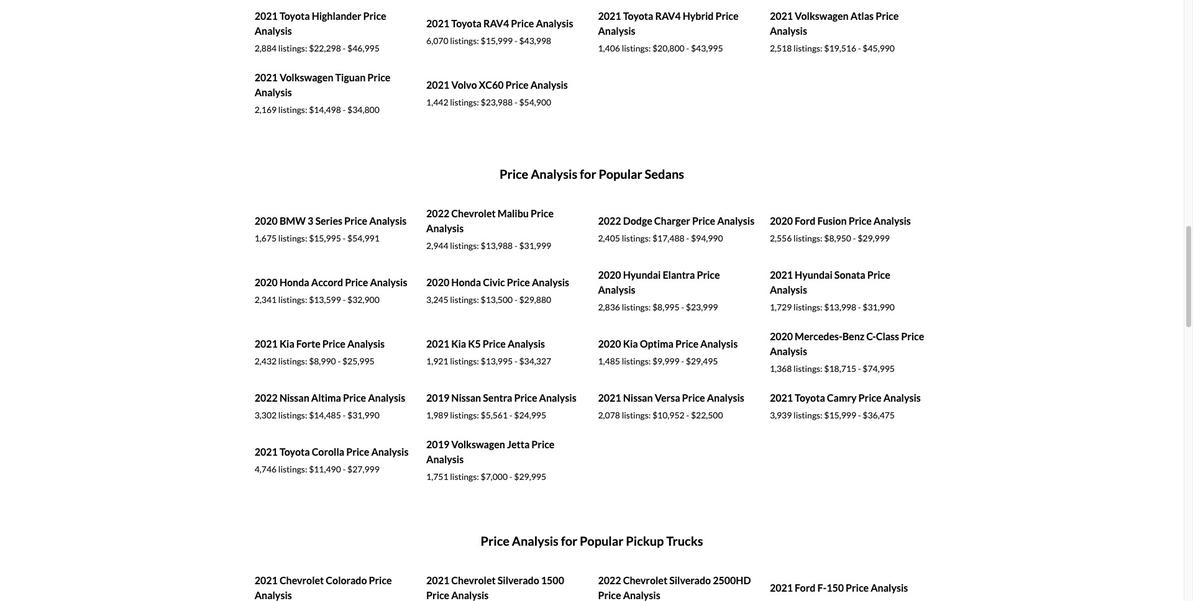 Task type: vqa. For each thing, say whether or not it's contained in the screenshot.
Transmission
no



Task type: describe. For each thing, give the bounding box(es) containing it.
2021 for 2021 volkswagen tiguan price analysis
[[255, 72, 278, 83]]

$13,500
[[481, 295, 513, 305]]

$18,715
[[825, 364, 857, 374]]

toyota for 6,070
[[452, 17, 482, 29]]

$13,995
[[481, 356, 513, 367]]

- inside the 2021 toyota rav4 hybrid price analysis 1,406 listings: $20,800 - $43,995
[[687, 43, 690, 54]]

price inside 2020 mercedes-benz c-class price analysis 1,368 listings: $18,715 - $74,995
[[902, 331, 925, 343]]

price for 2021 kia forte price analysis
[[323, 338, 346, 350]]

2021 toyota rav4 price analysis link
[[427, 17, 574, 29]]

$32,900
[[348, 295, 380, 305]]

price for 2021 nissan versa price analysis
[[682, 392, 705, 404]]

toyota for 2,884
[[280, 10, 310, 22]]

series
[[315, 215, 343, 227]]

- for 2021 nissan versa price analysis
[[687, 410, 690, 421]]

1,406
[[598, 43, 620, 54]]

2022 chevrolet silverado 2500hd price analysis link
[[598, 575, 751, 602]]

analysis for 2020 honda civic price analysis
[[532, 277, 570, 289]]

2,432
[[255, 356, 277, 367]]

listings: for 2020 kia optima price analysis
[[622, 356, 651, 367]]

2021 kia forte price analysis link
[[255, 338, 385, 350]]

2021 toyota corolla price analysis link
[[255, 447, 409, 458]]

2021 for 2021 toyota rav4 price analysis
[[427, 17, 450, 29]]

2021 toyota rav4 hybrid price analysis 1,406 listings: $20,800 - $43,995
[[598, 10, 739, 54]]

2021 toyota camry price analysis link
[[770, 392, 921, 404]]

$13,599
[[309, 295, 341, 305]]

colorado
[[326, 575, 367, 587]]

- for 2021 toyota rav4 price analysis
[[515, 36, 518, 46]]

2019 volkswagen jetta price analysis 1,751 listings: $7,000 - $29,995
[[427, 439, 555, 483]]

2021 for 2021 toyota corolla price analysis
[[255, 447, 278, 458]]

2021 inside 2021 chevrolet silverado 1500 price analysis
[[427, 575, 450, 587]]

2021 toyota highlander price analysis link
[[255, 10, 386, 37]]

$34,327
[[519, 356, 552, 367]]

2500hd
[[713, 575, 751, 587]]

2021 toyota corolla price analysis 4,746 listings: $11,490 - $27,999
[[255, 447, 409, 475]]

analysis for 2020 kia optima price analysis
[[701, 338, 738, 350]]

$9,999
[[653, 356, 680, 367]]

$43,998
[[519, 36, 552, 46]]

price inside the 2021 toyota rav4 hybrid price analysis 1,406 listings: $20,800 - $43,995
[[716, 10, 739, 22]]

kia for optima
[[623, 338, 638, 350]]

2019 nissan sentra price analysis 1,989 listings: $5,561 - $24,995
[[427, 392, 577, 421]]

volkswagen for tiguan
[[280, 72, 334, 83]]

2020 for 2020 mercedes-benz c-class price analysis
[[770, 331, 793, 343]]

analysis for 2021 volkswagen tiguan price analysis
[[255, 87, 292, 98]]

$23,999
[[686, 302, 718, 313]]

listings: for 2021 kia k5 price analysis
[[450, 356, 479, 367]]

toyota for 4,746
[[280, 447, 310, 458]]

analysis for 2019 volkswagen jetta price analysis
[[427, 454, 464, 466]]

price inside 2020 bmw 3 series price analysis 1,675 listings: $15,995 - $54,991
[[344, 215, 368, 227]]

2020 ford fusion price analysis link
[[770, 215, 911, 227]]

price inside 2021 chevrolet silverado 1500 price analysis
[[427, 590, 450, 602]]

2022 inside 2022 chevrolet silverado 2500hd price analysis
[[598, 575, 622, 587]]

price inside 2022 chevrolet silverado 2500hd price analysis
[[598, 590, 621, 602]]

toyota for 3,939
[[795, 392, 826, 404]]

2019 for 2019 nissan sentra price analysis
[[427, 392, 450, 404]]

analysis for 2021 toyota camry price analysis
[[884, 392, 921, 404]]

2021 ford f-150 price analysis link
[[770, 583, 909, 594]]

- for 2019 volkswagen jetta price analysis
[[510, 472, 513, 483]]

listings: inside the 2021 toyota rav4 hybrid price analysis 1,406 listings: $20,800 - $43,995
[[622, 43, 651, 54]]

price for 2021 kia k5 price analysis
[[483, 338, 506, 350]]

elantra
[[663, 269, 695, 281]]

camry
[[827, 392, 857, 404]]

volkswagen for jetta
[[452, 439, 505, 451]]

2,944
[[427, 241, 449, 251]]

3,245
[[427, 295, 449, 305]]

mercedes-
[[795, 331, 843, 343]]

analysis for 2022 chevrolet malibu price analysis
[[427, 223, 464, 234]]

- for 2020 ford fusion price analysis
[[853, 233, 856, 244]]

1,675
[[255, 233, 277, 244]]

$94,990
[[691, 233, 723, 244]]

2021 for 2021 hyundai sonata price analysis
[[770, 269, 793, 281]]

- for 2021 hyundai sonata price analysis
[[858, 302, 862, 313]]

analysis for 2020 hyundai elantra price analysis
[[598, 284, 636, 296]]

listings: for 2021 volvo xc60 price analysis
[[450, 97, 479, 108]]

tiguan
[[335, 72, 366, 83]]

listings: inside 2020 bmw 3 series price analysis 1,675 listings: $15,995 - $54,991
[[278, 233, 307, 244]]

2021 toyota camry price analysis 3,939 listings: $15,999 - $36,475
[[770, 392, 921, 421]]

2021 kia forte price analysis 2,432 listings: $8,990 - $25,995
[[255, 338, 385, 367]]

2020 for 2020 hyundai elantra price analysis
[[598, 269, 622, 281]]

listings: for 2022 dodge charger price analysis
[[622, 233, 651, 244]]

- for 2021 toyota camry price analysis
[[858, 410, 862, 421]]

$20,800
[[653, 43, 685, 54]]

analysis inside 2020 mercedes-benz c-class price analysis 1,368 listings: $18,715 - $74,995
[[770, 346, 808, 358]]

highlander
[[312, 10, 362, 22]]

jetta
[[507, 439, 530, 451]]

listings: for 2022 chevrolet malibu price analysis
[[450, 241, 479, 251]]

2021 volkswagen atlas price analysis 2,518 listings: $19,516 - $45,990
[[770, 10, 899, 54]]

price for 2021 toyota corolla price analysis
[[346, 447, 370, 458]]

rav4 for hybrid
[[656, 10, 681, 22]]

2021 chevrolet silverado 1500 price analysis link
[[427, 575, 565, 602]]

xc60
[[479, 79, 504, 91]]

2020 for 2020 kia optima price analysis
[[598, 338, 622, 350]]

2,836
[[598, 302, 620, 313]]

2021 toyota rav4 hybrid price analysis link
[[598, 10, 739, 37]]

2,556
[[770, 233, 792, 244]]

charger
[[655, 215, 691, 227]]

- for 2020 kia optima price analysis
[[682, 356, 685, 367]]

2,518
[[770, 43, 792, 54]]

price for 2021 hyundai sonata price analysis
[[868, 269, 891, 281]]

2019 volkswagen jetta price analysis link
[[427, 439, 555, 466]]

$43,995
[[691, 43, 723, 54]]

ford for 2021
[[795, 583, 816, 594]]

2022 for 2022 nissan altima price analysis
[[255, 392, 278, 404]]

chevrolet for 2021 chevrolet silverado 1500 price analysis
[[452, 575, 496, 587]]

kia for k5
[[452, 338, 466, 350]]

- for 2020 hyundai elantra price analysis
[[682, 302, 685, 313]]

- for 2020 honda civic price analysis
[[515, 295, 518, 305]]

$34,800
[[348, 105, 380, 115]]

2,341
[[255, 295, 277, 305]]

2021 chevrolet colorado price analysis link
[[255, 575, 392, 602]]

analysis for 2021 nissan versa price analysis
[[707, 392, 745, 404]]

3
[[308, 215, 314, 227]]

2021 volkswagen atlas price analysis link
[[770, 10, 899, 37]]

rav4 for price
[[484, 17, 509, 29]]

listings: for 2020 honda accord price analysis
[[278, 295, 307, 305]]

honda for accord
[[280, 277, 309, 289]]

fusion
[[818, 215, 847, 227]]

2021 inside 2021 chevrolet colorado price analysis
[[255, 575, 278, 587]]

2021 toyota highlander price analysis 2,884 listings: $22,298 - $46,995
[[255, 10, 386, 54]]

$31,990 for sonata
[[863, 302, 895, 313]]

silverado for 1500
[[498, 575, 540, 587]]

price for 2020 honda civic price analysis
[[507, 277, 530, 289]]

2021 hyundai sonata price analysis 1,729 listings: $13,998 - $31,990
[[770, 269, 895, 313]]

$46,995
[[348, 43, 380, 54]]

$15,995
[[309, 233, 341, 244]]

2020 honda civic price analysis 3,245 listings: $13,500 - $29,880
[[427, 277, 570, 305]]

analysis inside 2020 bmw 3 series price analysis 1,675 listings: $15,995 - $54,991
[[369, 215, 407, 227]]

- inside 2020 bmw 3 series price analysis 1,675 listings: $15,995 - $54,991
[[343, 233, 346, 244]]

1,989
[[427, 410, 449, 421]]

volkswagen for atlas
[[795, 10, 849, 22]]

2,405
[[598, 233, 620, 244]]

analysis inside 2021 chevrolet silverado 1500 price analysis
[[452, 590, 489, 602]]

analysis for 2022 dodge charger price analysis
[[718, 215, 755, 227]]

2020 for 2020 honda accord price analysis
[[255, 277, 278, 289]]

2021 volvo xc60 price analysis link
[[427, 79, 568, 91]]

listings: for 2021 toyota camry price analysis
[[794, 410, 823, 421]]

2020 kia optima price analysis link
[[598, 338, 738, 350]]

2020 honda accord price analysis link
[[255, 277, 408, 289]]

$8,950
[[825, 233, 852, 244]]

- for 2022 nissan altima price analysis
[[343, 410, 346, 421]]

$54,991
[[348, 233, 380, 244]]

2021 for 2021 toyota highlander price analysis
[[255, 10, 278, 22]]

2021 for 2021 volvo xc60 price analysis
[[427, 79, 450, 91]]

- for 2021 toyota highlander price analysis
[[343, 43, 346, 54]]

2020 ford fusion price analysis 2,556 listings: $8,950 - $29,999
[[770, 215, 911, 244]]

analysis for 2021 toyota rav4 price analysis
[[536, 17, 574, 29]]

- for 2021 volkswagen tiguan price analysis
[[343, 105, 346, 115]]

- for 2022 chevrolet malibu price analysis
[[515, 241, 518, 251]]

altima
[[311, 392, 341, 404]]

2,884
[[255, 43, 277, 54]]

listings: for 2022 nissan altima price analysis
[[278, 410, 307, 421]]

2021 for 2021 toyota rav4 hybrid price analysis
[[598, 10, 622, 22]]

nissan for sentra
[[452, 392, 481, 404]]

$8,995
[[653, 302, 680, 313]]

- for 2022 dodge charger price analysis
[[687, 233, 690, 244]]

- for 2021 kia forte price analysis
[[338, 356, 341, 367]]

kia for forte
[[280, 338, 295, 350]]

class
[[876, 331, 900, 343]]

2021 for 2021 kia k5 price analysis
[[427, 338, 450, 350]]

$23,988
[[481, 97, 513, 108]]

2021 chevrolet silverado 1500 price analysis
[[427, 575, 565, 602]]

2022 chevrolet malibu price analysis 2,944 listings: $13,988 - $31,999
[[427, 208, 554, 251]]

tab list containing 2021 chevrolet colorado price analysis
[[249, 511, 936, 602]]

$10,952
[[653, 410, 685, 421]]



Task type: locate. For each thing, give the bounding box(es) containing it.
toyota inside "2021 toyota camry price analysis 3,939 listings: $15,999 - $36,475"
[[795, 392, 826, 404]]

price inside 2021 volvo xc60 price analysis 1,442 listings: $23,988 - $54,900
[[506, 79, 529, 91]]

analysis inside 2021 chevrolet colorado price analysis
[[255, 590, 292, 602]]

2021 toyota rav4 price analysis 6,070 listings: $15,999 - $43,998
[[427, 17, 574, 46]]

1 horizontal spatial hyundai
[[795, 269, 833, 281]]

$31,999
[[519, 241, 552, 251]]

1 horizontal spatial volkswagen
[[452, 439, 505, 451]]

2 hyundai from the left
[[795, 269, 833, 281]]

listings: right 2,556
[[794, 233, 823, 244]]

listings: right 2,078
[[622, 410, 651, 421]]

analysis inside 2020 kia optima price analysis 1,485 listings: $9,999 - $29,495
[[701, 338, 738, 350]]

1 vertical spatial $31,990
[[348, 410, 380, 421]]

- inside the 2021 hyundai sonata price analysis 1,729 listings: $13,998 - $31,990
[[858, 302, 862, 313]]

2020 up 2,836
[[598, 269, 622, 281]]

- left $36,475
[[858, 410, 862, 421]]

- right $8,950
[[853, 233, 856, 244]]

- left $27,999
[[343, 465, 346, 475]]

- inside 2021 nissan versa price analysis 2,078 listings: $10,952 - $22,500
[[687, 410, 690, 421]]

$15,999 inside 2021 toyota rav4 price analysis 6,070 listings: $15,999 - $43,998
[[481, 36, 513, 46]]

2022 dodge charger price analysis link
[[598, 215, 755, 227]]

corolla
[[312, 447, 345, 458]]

toyota inside 2021 toyota highlander price analysis 2,884 listings: $22,298 - $46,995
[[280, 10, 310, 22]]

- right $13,995
[[515, 356, 518, 367]]

toyota up the volvo on the left top
[[452, 17, 482, 29]]

$25,995
[[343, 356, 375, 367]]

listings: inside 2021 volkswagen tiguan price analysis 2,169 listings: $14,498 - $34,800
[[278, 105, 307, 115]]

rav4 up 2021 volvo xc60 price analysis link
[[484, 17, 509, 29]]

price inside 2022 chevrolet malibu price analysis 2,944 listings: $13,988 - $31,999
[[531, 208, 554, 220]]

rav4
[[656, 10, 681, 22], [484, 17, 509, 29]]

0 vertical spatial $31,990
[[863, 302, 895, 313]]

- left $45,990
[[858, 43, 862, 54]]

- right $5,561
[[510, 410, 513, 421]]

3 nissan from the left
[[623, 392, 653, 404]]

analysis inside 2021 volvo xc60 price analysis 1,442 listings: $23,988 - $54,900
[[531, 79, 568, 91]]

price for 2021 toyota rav4 price analysis
[[511, 17, 534, 29]]

- inside 2020 hyundai elantra price analysis 2,836 listings: $8,995 - $23,999
[[682, 302, 685, 313]]

0 horizontal spatial hyundai
[[623, 269, 661, 281]]

analysis inside 2021 nissan versa price analysis 2,078 listings: $10,952 - $22,500
[[707, 392, 745, 404]]

1 horizontal spatial $15,999
[[825, 410, 857, 421]]

- inside '2021 volkswagen atlas price analysis 2,518 listings: $19,516 - $45,990'
[[858, 43, 862, 54]]

analysis for 2020 honda accord price analysis
[[370, 277, 408, 289]]

honda inside the 2020 honda accord price analysis 2,341 listings: $13,599 - $32,900
[[280, 277, 309, 289]]

analysis inside 2019 nissan sentra price analysis 1,989 listings: $5,561 - $24,995
[[539, 392, 577, 404]]

2021 inside '2021 volkswagen atlas price analysis 2,518 listings: $19,516 - $45,990'
[[770, 10, 793, 22]]

0 vertical spatial 2019
[[427, 392, 450, 404]]

listings: inside 2021 nissan versa price analysis 2,078 listings: $10,952 - $22,500
[[622, 410, 651, 421]]

ford inside 2020 ford fusion price analysis 2,556 listings: $8,950 - $29,999
[[795, 215, 816, 227]]

2022 nissan altima price analysis 3,302 listings: $14,485 - $31,990
[[255, 392, 406, 421]]

hyundai for elantra
[[623, 269, 661, 281]]

analysis inside 2021 toyota highlander price analysis 2,884 listings: $22,298 - $46,995
[[255, 25, 292, 37]]

- inside 2020 mercedes-benz c-class price analysis 1,368 listings: $18,715 - $74,995
[[858, 364, 862, 374]]

analysis inside 2021 toyota corolla price analysis 4,746 listings: $11,490 - $27,999
[[371, 447, 409, 458]]

chevrolet for 2022 chevrolet silverado 2500hd price analysis
[[623, 575, 668, 587]]

0 vertical spatial ford
[[795, 215, 816, 227]]

- inside 2021 volkswagen tiguan price analysis 2,169 listings: $14,498 - $34,800
[[343, 105, 346, 115]]

0 horizontal spatial kia
[[280, 338, 295, 350]]

bmw
[[280, 215, 306, 227]]

2021 for 2021 kia forte price analysis
[[255, 338, 278, 350]]

2020 mercedes-benz c-class price analysis 1,368 listings: $18,715 - $74,995
[[770, 331, 925, 374]]

1 vertical spatial volkswagen
[[280, 72, 334, 83]]

2020 hyundai elantra price analysis 2,836 listings: $8,995 - $23,999
[[598, 269, 720, 313]]

1 ford from the top
[[795, 215, 816, 227]]

- inside 2019 nissan sentra price analysis 1,989 listings: $5,561 - $24,995
[[510, 410, 513, 421]]

listings: inside 2020 ford fusion price analysis 2,556 listings: $8,950 - $29,999
[[794, 233, 823, 244]]

silverado
[[498, 575, 540, 587], [670, 575, 711, 587]]

2020 mercedes-benz c-class price analysis link
[[770, 331, 925, 358]]

listings: for 2021 hyundai sonata price analysis
[[794, 302, 823, 313]]

listings: inside 2021 toyota corolla price analysis 4,746 listings: $11,490 - $27,999
[[278, 465, 307, 475]]

forte
[[296, 338, 321, 350]]

2022 up "2,944"
[[427, 208, 450, 220]]

- inside 2021 toyota rav4 price analysis 6,070 listings: $15,999 - $43,998
[[515, 36, 518, 46]]

$11,490
[[309, 465, 341, 475]]

nissan inside 2021 nissan versa price analysis 2,078 listings: $10,952 - $22,500
[[623, 392, 653, 404]]

1 vertical spatial ford
[[795, 583, 816, 594]]

nissan for versa
[[623, 392, 653, 404]]

- inside "2021 toyota camry price analysis 3,939 listings: $15,999 - $36,475"
[[858, 410, 862, 421]]

chevrolet inside 2022 chevrolet malibu price analysis 2,944 listings: $13,988 - $31,999
[[452, 208, 496, 220]]

listings: right "3,245" on the left
[[450, 295, 479, 305]]

2020 up 2,341
[[255, 277, 278, 289]]

$14,485
[[309, 410, 341, 421]]

analysis for 2021 volvo xc60 price analysis
[[531, 79, 568, 91]]

hyundai left elantra
[[623, 269, 661, 281]]

- right $18,715
[[858, 364, 862, 374]]

price inside 2019 nissan sentra price analysis 1,989 listings: $5,561 - $24,995
[[514, 392, 538, 404]]

analysis inside the 2021 toyota rav4 hybrid price analysis 1,406 listings: $20,800 - $43,995
[[598, 25, 636, 37]]

listings: for 2021 kia forte price analysis
[[278, 356, 307, 367]]

price for 2019 nissan sentra price analysis
[[514, 392, 538, 404]]

kia left optima
[[623, 338, 638, 350]]

1 horizontal spatial silverado
[[670, 575, 711, 587]]

2 tab list from the top
[[249, 511, 936, 602]]

price inside 2020 ford fusion price analysis 2,556 listings: $8,950 - $29,999
[[849, 215, 872, 227]]

$13,998
[[825, 302, 857, 313]]

2021 inside 2021 nissan versa price analysis 2,078 listings: $10,952 - $22,500
[[598, 392, 622, 404]]

0 horizontal spatial nissan
[[280, 392, 310, 404]]

- right $13,998
[[858, 302, 862, 313]]

2020 inside 2020 ford fusion price analysis 2,556 listings: $8,950 - $29,999
[[770, 215, 793, 227]]

0 vertical spatial $15,999
[[481, 36, 513, 46]]

- right "$9,999"
[[682, 356, 685, 367]]

2019 inside 2019 nissan sentra price analysis 1,989 listings: $5,561 - $24,995
[[427, 392, 450, 404]]

listings: right 2,169
[[278, 105, 307, 115]]

- left $54,900
[[515, 97, 518, 108]]

- left $54,991
[[343, 233, 346, 244]]

2020 inside 2020 mercedes-benz c-class price analysis 1,368 listings: $18,715 - $74,995
[[770, 331, 793, 343]]

2 silverado from the left
[[670, 575, 711, 587]]

hyundai
[[623, 269, 661, 281], [795, 269, 833, 281]]

$29,495
[[686, 356, 718, 367]]

2 honda from the left
[[452, 277, 481, 289]]

listings: right 2,518
[[794, 43, 823, 54]]

listings: down dodge
[[622, 233, 651, 244]]

price inside 2021 toyota rav4 price analysis 6,070 listings: $15,999 - $43,998
[[511, 17, 534, 29]]

- inside 2022 chevrolet malibu price analysis 2,944 listings: $13,988 - $31,999
[[515, 241, 518, 251]]

analysis inside "2021 toyota camry price analysis 3,939 listings: $15,999 - $36,475"
[[884, 392, 921, 404]]

- left $32,900
[[343, 295, 346, 305]]

analysis for 2021 kia forte price analysis
[[348, 338, 385, 350]]

2021 volkswagen tiguan price analysis 2,169 listings: $14,498 - $34,800
[[255, 72, 391, 115]]

2022 chevrolet silverado 2500hd price analysis
[[598, 575, 751, 602]]

analysis for 2020 ford fusion price analysis
[[874, 215, 911, 227]]

1 horizontal spatial nissan
[[452, 392, 481, 404]]

f-
[[818, 583, 827, 594]]

listings: inside 2020 hyundai elantra price analysis 2,836 listings: $8,995 - $23,999
[[622, 302, 651, 313]]

analysis inside 2022 chevrolet silverado 2500hd price analysis
[[623, 590, 661, 602]]

2022 right 1500
[[598, 575, 622, 587]]

analysis for 2019 nissan sentra price analysis
[[539, 392, 577, 404]]

2020 hyundai elantra price analysis link
[[598, 269, 720, 296]]

ford left f-
[[795, 583, 816, 594]]

nissan left sentra
[[452, 392, 481, 404]]

price inside 2021 nissan versa price analysis 2,078 listings: $10,952 - $22,500
[[682, 392, 705, 404]]

0 horizontal spatial volkswagen
[[280, 72, 334, 83]]

price inside '2021 volkswagen atlas price analysis 2,518 listings: $19,516 - $45,990'
[[876, 10, 899, 22]]

price inside 2021 toyota highlander price analysis 2,884 listings: $22,298 - $46,995
[[363, 10, 386, 22]]

1 2019 from the top
[[427, 392, 450, 404]]

listings: inside the 2021 hyundai sonata price analysis 1,729 listings: $13,998 - $31,990
[[794, 302, 823, 313]]

sentra
[[483, 392, 513, 404]]

2019
[[427, 392, 450, 404], [427, 439, 450, 451]]

analysis inside 2021 kia k5 price analysis 1,921 listings: $13,995 - $34,327
[[508, 338, 545, 350]]

chevrolet for 2021 chevrolet colorado price analysis
[[280, 575, 324, 587]]

volkswagen
[[795, 10, 849, 22], [280, 72, 334, 83], [452, 439, 505, 451]]

- for 2020 honda accord price analysis
[[343, 295, 346, 305]]

silverado inside 2022 chevrolet silverado 2500hd price analysis
[[670, 575, 711, 587]]

listings: for 2020 honda civic price analysis
[[450, 295, 479, 305]]

2020 bmw 3 series price analysis 1,675 listings: $15,995 - $54,991
[[255, 215, 407, 244]]

2021 inside 2021 toyota highlander price analysis 2,884 listings: $22,298 - $46,995
[[255, 10, 278, 22]]

3 kia from the left
[[623, 338, 638, 350]]

2020 for 2020 bmw 3 series price analysis
[[255, 215, 278, 227]]

listings: down the volvo on the left top
[[450, 97, 479, 108]]

price for 2020 ford fusion price analysis
[[849, 215, 872, 227]]

- inside 2021 toyota corolla price analysis 4,746 listings: $11,490 - $27,999
[[343, 465, 346, 475]]

1 vertical spatial 2019
[[427, 439, 450, 451]]

volvo
[[452, 79, 477, 91]]

price inside the 2021 hyundai sonata price analysis 1,729 listings: $13,998 - $31,990
[[868, 269, 891, 281]]

analysis for 2021 hyundai sonata price analysis
[[770, 284, 808, 296]]

hyundai left sonata
[[795, 269, 833, 281]]

$29,995
[[514, 472, 547, 483]]

- right the $14,485
[[343, 410, 346, 421]]

analysis for 2021 volkswagen atlas price analysis
[[770, 25, 808, 37]]

- left $31,999
[[515, 241, 518, 251]]

1 horizontal spatial kia
[[452, 338, 466, 350]]

price for 2021 volvo xc60 price analysis
[[506, 79, 529, 91]]

ford for 2020
[[795, 215, 816, 227]]

analysis inside the 2021 hyundai sonata price analysis 1,729 listings: $13,998 - $31,990
[[770, 284, 808, 296]]

- inside 2019 volkswagen jetta price analysis 1,751 listings: $7,000 - $29,995
[[510, 472, 513, 483]]

1 honda from the left
[[280, 277, 309, 289]]

2 2019 from the top
[[427, 439, 450, 451]]

nissan left versa
[[623, 392, 653, 404]]

2 kia from the left
[[452, 338, 466, 350]]

price inside 2021 toyota corolla price analysis 4,746 listings: $11,490 - $27,999
[[346, 447, 370, 458]]

listings: right the 1,989 on the bottom left
[[450, 410, 479, 421]]

honda left civic
[[452, 277, 481, 289]]

listings: right 1,368
[[794, 364, 823, 374]]

silverado left 1500
[[498, 575, 540, 587]]

chevrolet for 2022 chevrolet malibu price analysis 2,944 listings: $13,988 - $31,999
[[452, 208, 496, 220]]

1,368
[[770, 364, 792, 374]]

price for 2021 volkswagen atlas price analysis
[[876, 10, 899, 22]]

- right $8,995
[[682, 302, 685, 313]]

analysis for 2021 kia k5 price analysis
[[508, 338, 545, 350]]

listings: for 2021 volkswagen tiguan price analysis
[[278, 105, 307, 115]]

listings: inside 2021 toyota rav4 price analysis 6,070 listings: $15,999 - $43,998
[[450, 36, 479, 46]]

2022 for 2022 dodge charger price analysis
[[598, 215, 622, 227]]

analysis for 2021 toyota highlander price analysis
[[255, 25, 292, 37]]

- right $10,952
[[687, 410, 690, 421]]

volkswagen inside 2019 volkswagen jetta price analysis 1,751 listings: $7,000 - $29,995
[[452, 439, 505, 451]]

price for 2022 chevrolet malibu price analysis
[[531, 208, 554, 220]]

2 horizontal spatial kia
[[623, 338, 638, 350]]

4,746
[[255, 465, 277, 475]]

tab list containing 2022 chevrolet malibu price analysis
[[249, 143, 936, 511]]

toyota for analysis
[[623, 10, 654, 22]]

0 horizontal spatial silverado
[[498, 575, 540, 587]]

$13,988
[[481, 241, 513, 251]]

price for 2021 toyota camry price analysis
[[859, 392, 882, 404]]

1 horizontal spatial $31,990
[[863, 302, 895, 313]]

$5,561
[[481, 410, 508, 421]]

- inside 2022 dodge charger price analysis 2,405 listings: $17,488 - $94,990
[[687, 233, 690, 244]]

volkswagen down $22,298
[[280, 72, 334, 83]]

nissan inside 2019 nissan sentra price analysis 1,989 listings: $5,561 - $24,995
[[452, 392, 481, 404]]

2021 for 2021 toyota camry price analysis
[[770, 392, 793, 404]]

2022
[[427, 208, 450, 220], [598, 215, 622, 227], [255, 392, 278, 404], [598, 575, 622, 587]]

- inside 2022 nissan altima price analysis 3,302 listings: $14,485 - $31,990
[[343, 410, 346, 421]]

1 nissan from the left
[[280, 392, 310, 404]]

$24,995
[[514, 410, 547, 421]]

- left $34,800
[[343, 105, 346, 115]]

$15,999 down camry
[[825, 410, 857, 421]]

price for 2019 volkswagen jetta price analysis
[[532, 439, 555, 451]]

2022 up 2,405 at the right top
[[598, 215, 622, 227]]

3,302
[[255, 410, 277, 421]]

1,751
[[427, 472, 449, 483]]

2 ford from the top
[[795, 583, 816, 594]]

- right $8,990 at the bottom left
[[338, 356, 341, 367]]

0 horizontal spatial $31,990
[[348, 410, 380, 421]]

listings: down optima
[[622, 356, 651, 367]]

2021 volkswagen tiguan price analysis link
[[255, 72, 391, 98]]

1 tab list from the top
[[249, 143, 936, 511]]

$8,990
[[309, 356, 336, 367]]

- left $94,990
[[687, 233, 690, 244]]

2 vertical spatial volkswagen
[[452, 439, 505, 451]]

price for 2020 kia optima price analysis
[[676, 338, 699, 350]]

listings: for 2019 nissan sentra price analysis
[[450, 410, 479, 421]]

price inside "2021 toyota camry price analysis 3,939 listings: $15,999 - $36,475"
[[859, 392, 882, 404]]

2020 up "1,485"
[[598, 338, 622, 350]]

price for 2020 honda accord price analysis
[[345, 277, 368, 289]]

- for 2021 volvo xc60 price analysis
[[515, 97, 518, 108]]

2022 up 3,302
[[255, 392, 278, 404]]

2020 down 1,729
[[770, 331, 793, 343]]

$19,516
[[825, 43, 857, 54]]

chevrolet inside 2022 chevrolet silverado 2500hd price analysis
[[623, 575, 668, 587]]

toyota inside 2021 toyota corolla price analysis 4,746 listings: $11,490 - $27,999
[[280, 447, 310, 458]]

listings: down k5
[[450, 356, 479, 367]]

listings: for 2020 hyundai elantra price analysis
[[622, 302, 651, 313]]

listings: inside 2019 volkswagen jetta price analysis 1,751 listings: $7,000 - $29,995
[[450, 472, 479, 483]]

hybrid
[[683, 10, 714, 22]]

2 horizontal spatial nissan
[[623, 392, 653, 404]]

1 horizontal spatial honda
[[452, 277, 481, 289]]

- inside 2020 honda civic price analysis 3,245 listings: $13,500 - $29,880
[[515, 295, 518, 305]]

civic
[[483, 277, 505, 289]]

2022 inside 2022 chevrolet malibu price analysis 2,944 listings: $13,988 - $31,999
[[427, 208, 450, 220]]

3,939
[[770, 410, 792, 421]]

listings: for 2020 ford fusion price analysis
[[794, 233, 823, 244]]

listings: right 1,751
[[450, 472, 479, 483]]

- for 2019 nissan sentra price analysis
[[510, 410, 513, 421]]

2020 inside 2020 kia optima price analysis 1,485 listings: $9,999 - $29,495
[[598, 338, 622, 350]]

2019 up the 1,989 on the bottom left
[[427, 392, 450, 404]]

2021 inside 2021 toyota rav4 price analysis 6,070 listings: $15,999 - $43,998
[[427, 17, 450, 29]]

honda
[[280, 277, 309, 289], [452, 277, 481, 289]]

$31,990 down 2022 nissan altima price analysis link
[[348, 410, 380, 421]]

- inside 2020 kia optima price analysis 1,485 listings: $9,999 - $29,495
[[682, 356, 685, 367]]

0 vertical spatial volkswagen
[[795, 10, 849, 22]]

- right $13,500
[[515, 295, 518, 305]]

listings: right 2,341
[[278, 295, 307, 305]]

silverado for 2500hd
[[670, 575, 711, 587]]

1 silverado from the left
[[498, 575, 540, 587]]

kia left forte
[[280, 338, 295, 350]]

listings: for 2021 toyota rav4 price analysis
[[450, 36, 479, 46]]

2019 inside 2019 volkswagen jetta price analysis 1,751 listings: $7,000 - $29,995
[[427, 439, 450, 451]]

-
[[515, 36, 518, 46], [343, 43, 346, 54], [687, 43, 690, 54], [858, 43, 862, 54], [515, 97, 518, 108], [343, 105, 346, 115], [343, 233, 346, 244], [687, 233, 690, 244], [853, 233, 856, 244], [515, 241, 518, 251], [343, 295, 346, 305], [515, 295, 518, 305], [682, 302, 685, 313], [858, 302, 862, 313], [338, 356, 341, 367], [515, 356, 518, 367], [682, 356, 685, 367], [858, 364, 862, 374], [343, 410, 346, 421], [510, 410, 513, 421], [687, 410, 690, 421], [858, 410, 862, 421], [343, 465, 346, 475], [510, 472, 513, 483]]

0 horizontal spatial rav4
[[484, 17, 509, 29]]

volkswagen down $5,561
[[452, 439, 505, 451]]

sonata
[[835, 269, 866, 281]]

toyota left camry
[[795, 392, 826, 404]]

listings: right 3,302
[[278, 410, 307, 421]]

2,169
[[255, 105, 277, 115]]

2020 bmw 3 series price analysis link
[[255, 215, 407, 227]]

listings: inside 2019 nissan sentra price analysis 1,989 listings: $5,561 - $24,995
[[450, 410, 479, 421]]

$74,995
[[863, 364, 895, 374]]

nissan left the altima
[[280, 392, 310, 404]]

listings: right 3,939
[[794, 410, 823, 421]]

ford left fusion
[[795, 215, 816, 227]]

1500
[[541, 575, 565, 587]]

2020 honda civic price analysis link
[[427, 277, 570, 289]]

$31,990
[[863, 302, 895, 313], [348, 410, 380, 421]]

$29,999
[[858, 233, 890, 244]]

analysis inside 2022 chevrolet malibu price analysis 2,944 listings: $13,988 - $31,999
[[427, 223, 464, 234]]

2021
[[255, 10, 278, 22], [598, 10, 622, 22], [770, 10, 793, 22], [427, 17, 450, 29], [255, 72, 278, 83], [427, 79, 450, 91], [770, 269, 793, 281], [255, 338, 278, 350], [427, 338, 450, 350], [598, 392, 622, 404], [770, 392, 793, 404], [255, 447, 278, 458], [255, 575, 278, 587], [427, 575, 450, 587], [770, 583, 793, 594]]

price for 2022 dodge charger price analysis
[[693, 215, 716, 227]]

1 vertical spatial $15,999
[[825, 410, 857, 421]]

$15,999 for camry
[[825, 410, 857, 421]]

$15,999 down 2021 toyota rav4 price analysis link
[[481, 36, 513, 46]]

$22,298
[[309, 43, 341, 54]]

toyota left highlander
[[280, 10, 310, 22]]

listings: right "2,944"
[[450, 241, 479, 251]]

listings: right 2,884
[[278, 43, 307, 54]]

listings: for 2019 volkswagen jetta price analysis
[[450, 472, 479, 483]]

- left the $46,995
[[343, 43, 346, 54]]

2020 up 1,675
[[255, 215, 278, 227]]

silverado inside 2021 chevrolet silverado 1500 price analysis
[[498, 575, 540, 587]]

2019 for 2019 volkswagen jetta price analysis
[[427, 439, 450, 451]]

price inside 2022 nissan altima price analysis 3,302 listings: $14,485 - $31,990
[[343, 392, 366, 404]]

listings: inside 2021 kia forte price analysis 2,432 listings: $8,990 - $25,995
[[278, 356, 307, 367]]

- for 2021 volkswagen atlas price analysis
[[858, 43, 862, 54]]

1 kia from the left
[[280, 338, 295, 350]]

- right $7,000
[[510, 472, 513, 483]]

honda left accord
[[280, 277, 309, 289]]

toyota up $20,800
[[623, 10, 654, 22]]

chevrolet inside 2021 chevrolet silverado 1500 price analysis
[[452, 575, 496, 587]]

listings: right 6,070
[[450, 36, 479, 46]]

volkswagen inside '2021 volkswagen atlas price analysis 2,518 listings: $19,516 - $45,990'
[[795, 10, 849, 22]]

listings: right 1,729
[[794, 302, 823, 313]]

2021 inside 2021 toyota corolla price analysis 4,746 listings: $11,490 - $27,999
[[255, 447, 278, 458]]

- inside 2021 volvo xc60 price analysis 1,442 listings: $23,988 - $54,900
[[515, 97, 518, 108]]

kia left k5
[[452, 338, 466, 350]]

1,729
[[770, 302, 792, 313]]

2020 for 2020 ford fusion price analysis
[[770, 215, 793, 227]]

rav4 left hybrid
[[656, 10, 681, 22]]

volkswagen up $19,516
[[795, 10, 849, 22]]

0 horizontal spatial honda
[[280, 277, 309, 289]]

listings: for 2021 toyota highlander price analysis
[[278, 43, 307, 54]]

- left the $43,998
[[515, 36, 518, 46]]

ford
[[795, 215, 816, 227], [795, 583, 816, 594]]

listings: inside 2020 mercedes-benz c-class price analysis 1,368 listings: $18,715 - $74,995
[[794, 364, 823, 374]]

tab list
[[249, 143, 936, 511], [249, 511, 936, 602]]

silverado left 2500hd
[[670, 575, 711, 587]]

toyota left corolla
[[280, 447, 310, 458]]

2021 for 2021 nissan versa price analysis
[[598, 392, 622, 404]]

6,070
[[427, 36, 449, 46]]

c-
[[867, 331, 876, 343]]

- for 2021 kia k5 price analysis
[[515, 356, 518, 367]]

2021 inside 2021 kia forte price analysis 2,432 listings: $8,990 - $25,995
[[255, 338, 278, 350]]

listings: for 2021 nissan versa price analysis
[[622, 410, 651, 421]]

$31,990 inside the 2021 hyundai sonata price analysis 1,729 listings: $13,998 - $31,990
[[863, 302, 895, 313]]

2019 down the 1,989 on the bottom left
[[427, 439, 450, 451]]

- for 2021 toyota corolla price analysis
[[343, 465, 346, 475]]

2,078
[[598, 410, 620, 421]]

listings: right 1,406
[[622, 43, 651, 54]]

honda for civic
[[452, 277, 481, 289]]

listings: inside 2022 chevrolet malibu price analysis 2,944 listings: $13,988 - $31,999
[[450, 241, 479, 251]]

k5
[[468, 338, 481, 350]]

1 horizontal spatial rav4
[[656, 10, 681, 22]]

2021 chevrolet colorado price analysis
[[255, 575, 392, 602]]

$7,000
[[481, 472, 508, 483]]

versa
[[655, 392, 681, 404]]

2 nissan from the left
[[452, 392, 481, 404]]

2020 up 2,556
[[770, 215, 793, 227]]

2021 ford f-150 price analysis
[[770, 583, 909, 594]]

analysis inside 2022 nissan altima price analysis 3,302 listings: $14,485 - $31,990
[[368, 392, 406, 404]]

analysis for 2022 nissan altima price analysis
[[368, 392, 406, 404]]

analysis for 2021 toyota corolla price analysis
[[371, 447, 409, 458]]

listings: down forte
[[278, 356, 307, 367]]

optima
[[640, 338, 674, 350]]

2021 nissan versa price analysis link
[[598, 392, 745, 404]]

2021 inside "2021 toyota camry price analysis 3,939 listings: $15,999 - $36,475"
[[770, 392, 793, 404]]

2021 for 2021 volkswagen atlas price analysis
[[770, 10, 793, 22]]

2020 inside 2020 honda civic price analysis 3,245 listings: $13,500 - $29,880
[[427, 277, 450, 289]]

2020 up "3,245" on the left
[[427, 277, 450, 289]]

- inside 2021 toyota highlander price analysis 2,884 listings: $22,298 - $46,995
[[343, 43, 346, 54]]

atlas
[[851, 10, 874, 22]]

2020 kia optima price analysis 1,485 listings: $9,999 - $29,495
[[598, 338, 738, 367]]

analysis inside 2022 dodge charger price analysis 2,405 listings: $17,488 - $94,990
[[718, 215, 755, 227]]

- right $20,800
[[687, 43, 690, 54]]

1 hyundai from the left
[[623, 269, 661, 281]]

listings: right 2,836
[[622, 302, 651, 313]]

analysis inside 2021 toyota rav4 price analysis 6,070 listings: $15,999 - $43,998
[[536, 17, 574, 29]]

listings: down bmw
[[278, 233, 307, 244]]

price for 2021 volkswagen tiguan price analysis
[[368, 72, 391, 83]]

0 horizontal spatial $15,999
[[481, 36, 513, 46]]

2021 hyundai sonata price analysis link
[[770, 269, 891, 296]]

price inside 2021 chevrolet colorado price analysis
[[369, 575, 392, 587]]

$31,990 up c-
[[863, 302, 895, 313]]

listings: right 4,746
[[278, 465, 307, 475]]

analysis inside 2020 honda civic price analysis 3,245 listings: $13,500 - $29,880
[[532, 277, 570, 289]]

$22,500
[[691, 410, 723, 421]]

price inside 2021 kia forte price analysis 2,432 listings: $8,990 - $25,995
[[323, 338, 346, 350]]

150
[[827, 583, 844, 594]]

2 horizontal spatial volkswagen
[[795, 10, 849, 22]]

2022 for 2022 chevrolet malibu price analysis
[[427, 208, 450, 220]]



